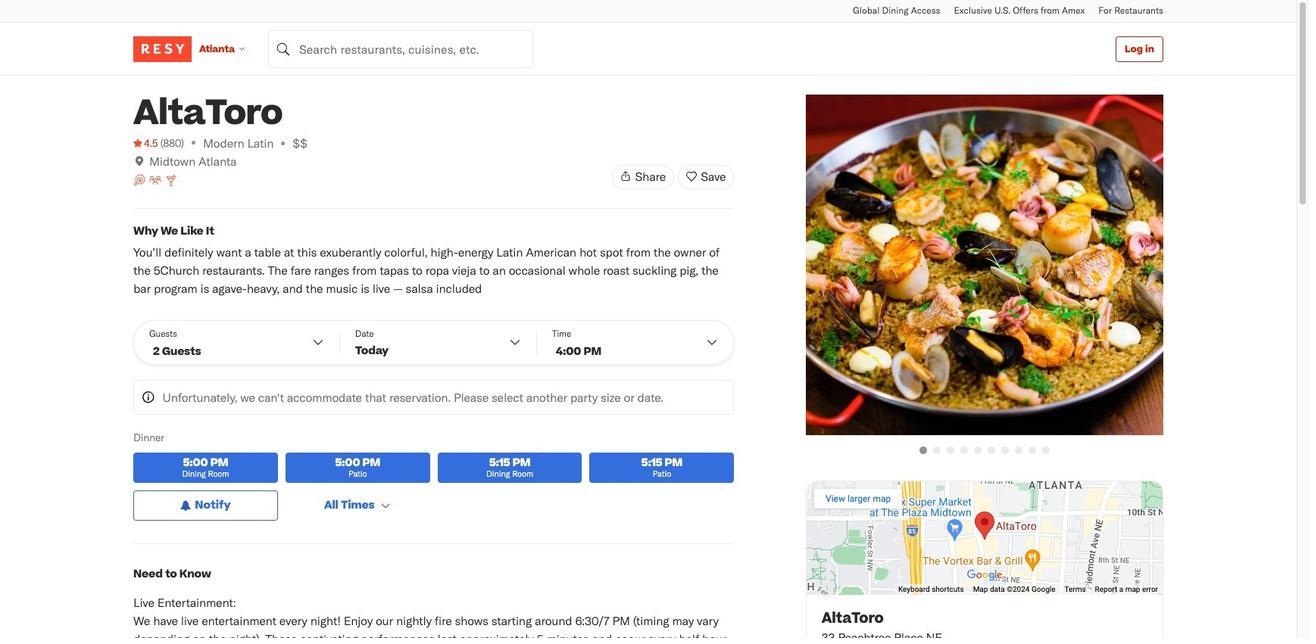 Task type: describe. For each thing, give the bounding box(es) containing it.
4.5 out of 5 stars image
[[133, 136, 158, 151]]

Search restaurants, cuisines, etc. text field
[[268, 30, 533, 68]]



Task type: locate. For each thing, give the bounding box(es) containing it.
None field
[[268, 30, 533, 68]]



Task type: vqa. For each thing, say whether or not it's contained in the screenshot.
Search restaurants, cuisines, etc. text field
yes



